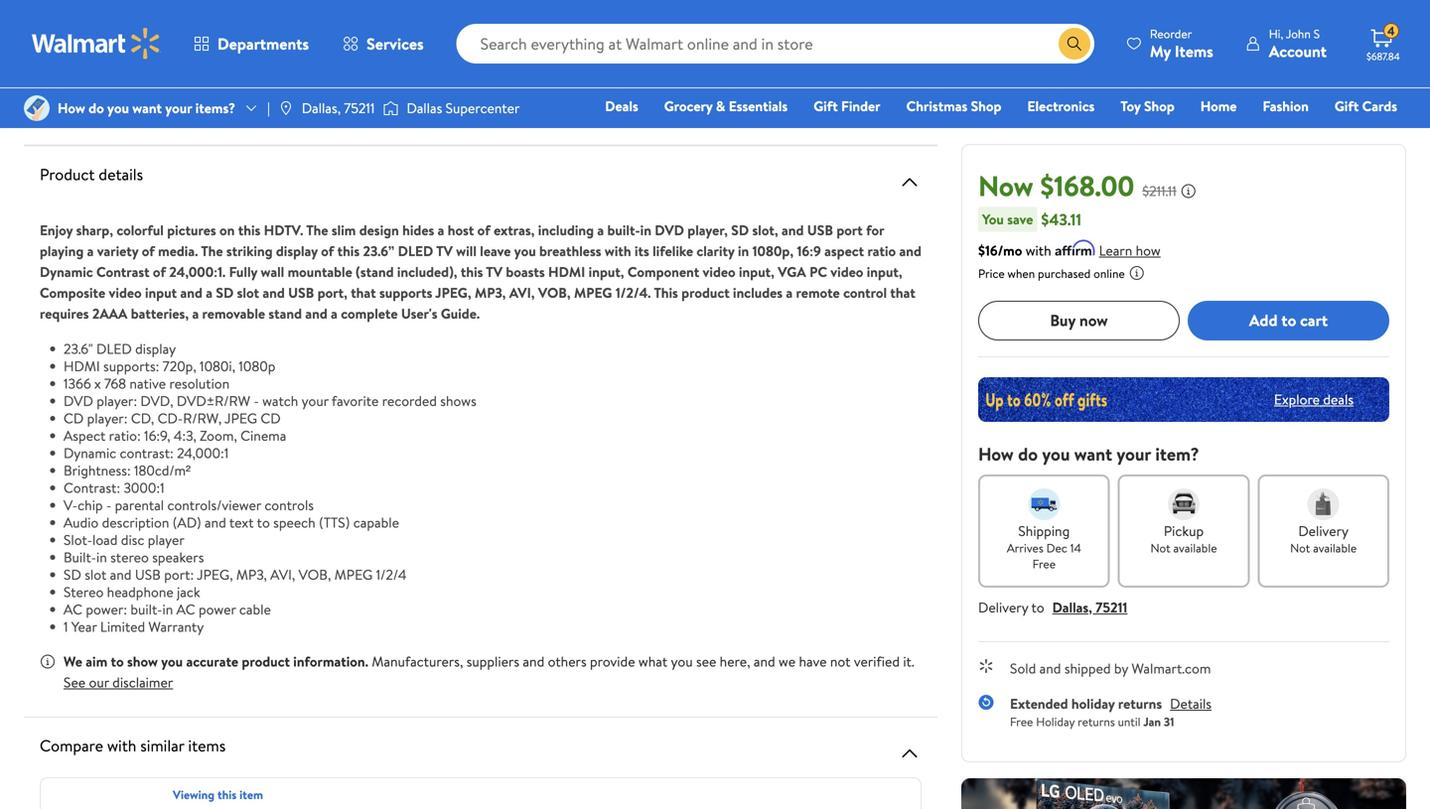 Task type: describe. For each thing, give the bounding box(es) containing it.
playing
[[40, 241, 84, 261]]

mpeg inside enjoy sharp, colorful pictures on this hdtv. the slim design hides a host of extras, including a built-in dvd player, sd slot, and usb port for playing a variety of media. the striking display of this 23.6" dled tv will leave you breathless with its lifelike clarity in 1080p, 16:9 aspect ratio and dynamic contrast of 24,000:1. fully wall mountable (stand included), this tv boasts hdmi input, component video input, vga pc video input, composite video input and a sd slot and usb port, that supports jpeg, mp3, avi, vob, mpeg 1/2/4. this product includes a remote control that requires 2aaa batteries, a removable stand and a complete user's guide.
[[574, 283, 612, 302]]

grocery
[[664, 96, 713, 116]]

breathless
[[539, 241, 602, 261]]

2 that from the left
[[890, 283, 916, 302]]

includes
[[733, 283, 783, 302]]

free for extended
[[1010, 713, 1033, 730]]

built- inside enjoy sharp, colorful pictures on this hdtv. the slim design hides a host of extras, including a built-in dvd player, sd slot, and usb port for playing a variety of media. the striking display of this 23.6" dled tv will leave you breathless with its lifelike clarity in 1080p, 16:9 aspect ratio and dynamic contrast of 24,000:1. fully wall mountable (stand included), this tv boasts hdmi input, component video input, vga pc video input, composite video input and a sd slot and usb port, that supports jpeg, mp3, avi, vob, mpeg 1/2/4. this product includes a remote control that requires 2aaa batteries, a removable stand and a complete user's guide.
[[607, 221, 640, 240]]

similar
[[140, 735, 184, 757]]

port:
[[164, 565, 194, 585]]

want for items?
[[132, 98, 162, 118]]

electronics
[[1028, 96, 1095, 116]]

and down 24,000:1. at the top of the page
[[180, 283, 203, 302]]

player: left cd,
[[87, 409, 128, 428]]

avi, inside enjoy sharp, colorful pictures on this hdtv. the slim design hides a host of extras, including a built-in dvd player, sd slot, and usb port for playing a variety of media. the striking display of this 23.6" dled tv will leave you breathless with its lifelike clarity in 1080p, 16:9 aspect ratio and dynamic contrast of 24,000:1. fully wall mountable (stand included), this tv boasts hdmi input, component video input, vga pc video input, composite video input and a sd slot and usb port, that supports jpeg, mp3, avi, vob, mpeg 1/2/4. this product includes a remote control that requires 2aaa batteries, a removable stand and a complete user's guide.
[[509, 283, 535, 302]]

my
[[1150, 40, 1171, 62]]

a right batteries,
[[192, 304, 199, 323]]

account
[[1269, 40, 1327, 62]]

this right about
[[82, 93, 114, 121]]

you inside enjoy sharp, colorful pictures on this hdtv. the slim design hides a host of extras, including a built-in dvd player, sd slot, and usb port for playing a variety of media. the striking display of this 23.6" dled tv will leave you breathless with its lifelike clarity in 1080p, 16:9 aspect ratio and dynamic contrast of 24,000:1. fully wall mountable (stand included), this tv boasts hdmi input, component video input, vga pc video input, composite video input and a sd slot and usb port, that supports jpeg, mp3, avi, vob, mpeg 1/2/4. this product includes a remote control that requires 2aaa batteries, a removable stand and a complete user's guide.
[[514, 241, 536, 261]]

dec
[[1047, 540, 1068, 557]]

text
[[229, 513, 254, 532]]

of right 'host'
[[477, 221, 490, 240]]

others
[[548, 652, 587, 672]]

gift for finder
[[814, 96, 838, 116]]

dynamic inside enjoy sharp, colorful pictures on this hdtv. the slim design hides a host of extras, including a built-in dvd player, sd slot, and usb port for playing a variety of media. the striking display of this 23.6" dled tv will leave you breathless with its lifelike clarity in 1080p, 16:9 aspect ratio and dynamic contrast of 24,000:1. fully wall mountable (stand included), this tv boasts hdmi input, component video input, vga pc video input, composite video input and a sd slot and usb port, that supports jpeg, mp3, avi, vob, mpeg 1/2/4. this product includes a remote control that requires 2aaa batteries, a removable stand and a complete user's guide.
[[40, 262, 93, 282]]

0 horizontal spatial video
[[109, 283, 142, 302]]

do for how do you want your items?
[[89, 98, 104, 118]]

dled inside 23.6" dled display hdmi supports: 720p, 1080i, 1080p 1366 x 768 native resolution dvd player: dvd, dvd±r/rw - watch your favorite recorded shows cd player: cd, cd-r/rw, jpeg cd aspect ratio: 16:9, 4:3, zoom, cinema dynamic contrast: 24,000:1 brightness: 180cd/m² contrast: 3000:1 v-chip - parental controls/viewer controls audio description (ad) and text to speech (tts) capable slot-load disc player built-in stereo speakers sd slot and usb port: jpeg, mp3, avi, vob, mpeg 1/2/4 stereo headphone jack ac power: built-in ac power cable 1 year limited warranty
[[96, 339, 132, 359]]

slot,
[[752, 221, 778, 240]]

dallas, 75211 button
[[1053, 598, 1128, 617]]

description
[[102, 513, 169, 532]]

cable
[[239, 600, 271, 619]]

shipping
[[1019, 521, 1070, 541]]

a left 'host'
[[438, 221, 444, 240]]

jack
[[177, 583, 200, 602]]

now
[[1080, 309, 1108, 331]]

verified
[[854, 652, 900, 672]]

a down 24,000:1. at the top of the page
[[206, 283, 213, 302]]

deals
[[605, 96, 638, 116]]

registry
[[1169, 124, 1220, 144]]

and right ratio
[[899, 241, 922, 261]]

player,
[[688, 221, 728, 240]]

host
[[448, 221, 474, 240]]

cart
[[1300, 309, 1328, 331]]

controls
[[265, 496, 314, 515]]

price when purchased online
[[978, 265, 1125, 282]]

1 vertical spatial sd
[[216, 283, 234, 302]]

learn how button
[[1099, 240, 1161, 261]]

product inside enjoy sharp, colorful pictures on this hdtv. the slim design hides a host of extras, including a built-in dvd player, sd slot, and usb port for playing a variety of media. the striking display of this 23.6" dled tv will leave you breathless with its lifelike clarity in 1080p, 16:9 aspect ratio and dynamic contrast of 24,000:1. fully wall mountable (stand included), this tv boasts hdmi input, component video input, vga pc video input, composite video input and a sd slot and usb port, that supports jpeg, mp3, avi, vob, mpeg 1/2/4. this product includes a remote control that requires 2aaa batteries, a removable stand and a complete user's guide.
[[682, 283, 730, 302]]

extended holiday returns details free holiday returns until jan 31
[[1010, 694, 1212, 730]]

 image for dallas supercenter
[[383, 98, 399, 118]]

item for viewing this item
[[240, 787, 263, 804]]

you
[[982, 209, 1004, 229]]

available for delivery
[[1313, 540, 1357, 557]]

vob, inside 23.6" dled display hdmi supports: 720p, 1080i, 1080p 1366 x 768 native resolution dvd player: dvd, dvd±r/rw - watch your favorite recorded shows cd player: cd, cd-r/rw, jpeg cd aspect ratio: 16:9, 4:3, zoom, cinema dynamic contrast: 24,000:1 brightness: 180cd/m² contrast: 3000:1 v-chip - parental controls/viewer controls audio description (ad) and text to speech (tts) capable slot-load disc player built-in stereo speakers sd slot and usb port: jpeg, mp3, avi, vob, mpeg 1/2/4 stereo headphone jack ac power: built-in ac power cable 1 year limited warranty
[[299, 565, 331, 585]]

gift finder link
[[805, 95, 890, 117]]

a down sharp,
[[87, 241, 94, 261]]

built-
[[64, 548, 96, 567]]

2 cd from the left
[[261, 409, 281, 428]]

of down colorful
[[142, 241, 155, 261]]

see our disclaimer button
[[64, 673, 173, 692]]

in left stereo
[[96, 548, 107, 567]]

supercenter
[[446, 98, 520, 118]]

we
[[779, 652, 796, 672]]

$211.11
[[1143, 181, 1177, 201]]

1 horizontal spatial returns
[[1118, 694, 1162, 713]]

Walmart Site-Wide search field
[[457, 24, 1095, 64]]

player
[[148, 530, 185, 550]]

delivery for not
[[1299, 521, 1349, 541]]

free for shipping
[[1033, 556, 1056, 572]]

player: up "ratio:"
[[97, 391, 137, 411]]

pickup
[[1164, 521, 1204, 541]]

see
[[64, 673, 86, 692]]

one
[[1245, 124, 1275, 144]]

and down port,
[[305, 304, 328, 323]]

3 input, from the left
[[867, 262, 903, 282]]

requires
[[40, 304, 89, 323]]

capable
[[353, 513, 399, 532]]

disclaimer
[[112, 673, 173, 692]]

1 horizontal spatial 75211
[[1096, 598, 1128, 617]]

180cd/m²
[[134, 461, 190, 480]]

wall
[[261, 262, 284, 282]]

0 horizontal spatial returns
[[1078, 713, 1115, 730]]

shipped
[[1065, 659, 1111, 678]]

1366
[[64, 374, 91, 393]]

colorful
[[117, 221, 164, 240]]

1 vertical spatial -
[[106, 496, 112, 515]]

dvd±r/rw
[[177, 391, 250, 411]]

of up input
[[153, 262, 166, 282]]

favorite
[[332, 391, 379, 411]]

and down disc
[[110, 565, 132, 585]]

cinema
[[241, 426, 286, 446]]

fashion
[[1263, 96, 1309, 116]]

legal information image
[[1129, 265, 1145, 281]]

0 vertical spatial dallas,
[[302, 98, 341, 118]]

speech
[[273, 513, 316, 532]]

guide.
[[441, 304, 480, 323]]

this up striking at top left
[[238, 221, 261, 240]]

slot inside enjoy sharp, colorful pictures on this hdtv. the slim design hides a host of extras, including a built-in dvd player, sd slot, and usb port for playing a variety of media. the striking display of this 23.6" dled tv will leave you breathless with its lifelike clarity in 1080p, 16:9 aspect ratio and dynamic contrast of 24,000:1. fully wall mountable (stand included), this tv boasts hdmi input, component video input, vga pc video input, composite video input and a sd slot and usb port, that supports jpeg, mp3, avi, vob, mpeg 1/2/4. this product includes a remote control that requires 2aaa batteries, a removable stand and a complete user's guide.
[[237, 283, 259, 302]]

to inside button
[[1282, 309, 1297, 331]]

year
[[71, 617, 97, 637]]

extras,
[[494, 221, 535, 240]]

add
[[1250, 309, 1278, 331]]

1080p,
[[753, 241, 794, 261]]

power
[[199, 600, 236, 619]]

watch
[[262, 391, 298, 411]]

port
[[837, 221, 863, 240]]

product details
[[40, 163, 143, 185]]

1 cd from the left
[[64, 409, 84, 428]]

1/2/4
[[376, 565, 407, 585]]

1080p
[[239, 357, 276, 376]]

of up mountable
[[321, 241, 334, 261]]

display inside 23.6" dled display hdmi supports: 720p, 1080i, 1080p 1366 x 768 native resolution dvd player: dvd, dvd±r/rw - watch your favorite recorded shows cd player: cd, cd-r/rw, jpeg cd aspect ratio: 16:9, 4:3, zoom, cinema dynamic contrast: 24,000:1 brightness: 180cd/m² contrast: 3000:1 v-chip - parental controls/viewer controls audio description (ad) and text to speech (tts) capable slot-load disc player built-in stereo speakers sd slot and usb port: jpeg, mp3, avi, vob, mpeg 1/2/4 stereo headphone jack ac power: built-in ac power cable 1 year limited warranty
[[135, 339, 176, 359]]

vga
[[778, 262, 806, 282]]

shipping arrives dec 14 free
[[1007, 521, 1082, 572]]

shop for toy shop
[[1144, 96, 1175, 116]]

about
[[24, 93, 77, 121]]

your for how do you want your item?
[[1117, 442, 1151, 467]]

cards
[[1363, 96, 1398, 116]]

dynamic inside 23.6" dled display hdmi supports: 720p, 1080i, 1080p 1366 x 768 native resolution dvd player: dvd, dvd±r/rw - watch your favorite recorded shows cd player: cd, cd-r/rw, jpeg cd aspect ratio: 16:9, 4:3, zoom, cinema dynamic contrast: 24,000:1 brightness: 180cd/m² contrast: 3000:1 v-chip - parental controls/viewer controls audio description (ad) and text to speech (tts) capable slot-load disc player built-in stereo speakers sd slot and usb port: jpeg, mp3, avi, vob, mpeg 1/2/4 stereo headphone jack ac power: built-in ac power cable 1 year limited warranty
[[64, 444, 116, 463]]

want for item?
[[1075, 442, 1113, 467]]

2 horizontal spatial video
[[831, 262, 864, 282]]

1 vertical spatial dallas,
[[1053, 598, 1093, 617]]

a down vga
[[786, 283, 793, 302]]

affirm image
[[1056, 240, 1095, 256]]

jan
[[1144, 713, 1161, 730]]

viewing this item cell
[[173, 787, 263, 804]]

and left text
[[205, 513, 226, 532]]

how do you want your items?
[[58, 98, 235, 118]]

23.6"
[[64, 339, 93, 359]]

product details image
[[898, 170, 922, 194]]

and down wall
[[263, 283, 285, 302]]

walmart+ link
[[1329, 123, 1407, 145]]

holiday
[[1072, 694, 1115, 713]]

you right show
[[161, 652, 183, 672]]

1 input, from the left
[[589, 262, 624, 282]]

s
[[1314, 25, 1320, 42]]

&
[[716, 96, 726, 116]]

parental
[[115, 496, 164, 515]]

buy now button
[[978, 301, 1180, 340]]

and right sold
[[1040, 659, 1061, 678]]

port,
[[318, 283, 348, 302]]

save
[[1008, 209, 1034, 229]]

toy
[[1121, 96, 1141, 116]]

delivery to dallas, 75211
[[978, 598, 1128, 617]]

walmart image
[[32, 28, 161, 60]]

shop for christmas shop
[[971, 96, 1002, 116]]

product
[[40, 163, 95, 185]]

in left jack
[[162, 600, 173, 619]]

shows
[[440, 391, 477, 411]]

to left dallas, 75211 "button"
[[1032, 598, 1045, 617]]

not for pickup
[[1151, 540, 1171, 557]]

manufacturers,
[[372, 652, 463, 672]]

mountable
[[288, 262, 352, 282]]

your for how do you want your items?
[[165, 98, 192, 118]]

audio
[[64, 513, 99, 532]]

product inside we aim to show you accurate product information. manufacturers, suppliers and others provide what you see here, and we have not verified it. see our disclaimer
[[242, 652, 290, 672]]

this down will
[[461, 262, 483, 282]]

hi, john s account
[[1269, 25, 1327, 62]]

contrast:
[[120, 444, 174, 463]]

14
[[1070, 540, 1082, 557]]

explore deals
[[1274, 390, 1354, 409]]

services
[[367, 33, 424, 55]]



Task type: locate. For each thing, give the bounding box(es) containing it.
sd down slot-
[[64, 565, 81, 585]]

cd,
[[131, 409, 154, 428]]

1 horizontal spatial jpeg,
[[435, 283, 471, 302]]

available inside the delivery not available
[[1313, 540, 1357, 557]]

0 horizontal spatial ac
[[64, 600, 82, 619]]

mpeg
[[574, 283, 612, 302], [334, 565, 373, 585]]

0 vertical spatial mp3,
[[475, 283, 506, 302]]

christmas shop link
[[898, 95, 1011, 117]]

add to cart button
[[1188, 301, 1390, 340]]

cd right jpeg in the left of the page
[[261, 409, 281, 428]]

items
[[1175, 40, 1214, 62]]

1 horizontal spatial available
[[1313, 540, 1357, 557]]

2 input, from the left
[[739, 262, 775, 282]]

available inside pickup not available
[[1174, 540, 1217, 557]]

dvd,
[[140, 391, 173, 411]]

do
[[89, 98, 104, 118], [1018, 442, 1038, 467]]

2 shop from the left
[[1144, 96, 1175, 116]]

23.6"
[[363, 241, 395, 261]]

in
[[640, 221, 652, 240], [738, 241, 749, 261], [96, 548, 107, 567], [162, 600, 173, 619]]

gift inside gift cards registry
[[1335, 96, 1359, 116]]

75211 up sold and shipped by walmart.com
[[1096, 598, 1128, 617]]

0 horizontal spatial that
[[351, 283, 376, 302]]

your left the item? on the bottom
[[1117, 442, 1151, 467]]

0 horizontal spatial usb
[[135, 565, 161, 585]]

delivery down intent image for delivery
[[1299, 521, 1349, 541]]

services button
[[326, 20, 441, 68]]

2 horizontal spatial usb
[[807, 221, 833, 240]]

0 vertical spatial the
[[306, 221, 328, 240]]

1 horizontal spatial item
[[240, 787, 263, 804]]

for
[[866, 221, 884, 240]]

learn more about strikethrough prices image
[[1181, 183, 1197, 199]]

input, up 1/2/4.
[[589, 262, 624, 282]]

and left we
[[754, 652, 775, 672]]

24,000:1.
[[169, 262, 226, 282]]

jpeg,
[[435, 283, 471, 302], [197, 565, 233, 585]]

do for how do you want your item?
[[1018, 442, 1038, 467]]

zoom,
[[200, 426, 237, 446]]

stereo
[[110, 548, 149, 567]]

2aaa
[[92, 304, 128, 323]]

0 vertical spatial dled
[[398, 241, 433, 261]]

free inside shipping arrives dec 14 free
[[1033, 556, 1056, 572]]

1 horizontal spatial display
[[276, 241, 318, 261]]

how up product
[[58, 98, 85, 118]]

1 horizontal spatial mp3,
[[475, 283, 506, 302]]

1 gift from the left
[[814, 96, 838, 116]]

want left the items? at left
[[132, 98, 162, 118]]

slim
[[332, 221, 356, 240]]

input, up includes
[[739, 262, 775, 282]]

0 vertical spatial item
[[119, 93, 158, 121]]

1 vertical spatial dynamic
[[64, 444, 116, 463]]

dvd up the lifelike
[[655, 221, 684, 240]]

departments
[[218, 33, 309, 55]]

striking
[[226, 241, 273, 261]]

this right viewing
[[218, 787, 237, 804]]

gift left cards
[[1335, 96, 1359, 116]]

you left the see
[[671, 652, 693, 672]]

1 vertical spatial do
[[1018, 442, 1038, 467]]

intent image for shipping image
[[1028, 488, 1060, 520]]

1 vertical spatial jpeg,
[[197, 565, 233, 585]]

delivery for to
[[978, 598, 1028, 617]]

enjoy sharp, colorful pictures on this hdtv. the slim design hides a host of extras, including a built-in dvd player, sd slot, and usb port for playing a variety of media. the striking display of this 23.6" dled tv will leave you breathless with its lifelike clarity in 1080p, 16:9 aspect ratio and dynamic contrast of 24,000:1. fully wall mountable (stand included), this tv boasts hdmi input, component video input, vga pc video input, composite video input and a sd slot and usb port, that supports jpeg, mp3, avi, vob, mpeg 1/2/4. this product includes a remote control that requires 2aaa batteries, a removable stand and a complete user's guide.
[[40, 221, 922, 323]]

display down batteries,
[[135, 339, 176, 359]]

this down slim
[[337, 241, 360, 261]]

0 horizontal spatial do
[[89, 98, 104, 118]]

0 vertical spatial -
[[254, 391, 259, 411]]

jpeg, up 'power'
[[197, 565, 233, 585]]

hdmi inside enjoy sharp, colorful pictures on this hdtv. the slim design hides a host of extras, including a built-in dvd player, sd slot, and usb port for playing a variety of media. the striking display of this 23.6" dled tv will leave you breathless with its lifelike clarity in 1080p, 16:9 aspect ratio and dynamic contrast of 24,000:1. fully wall mountable (stand included), this tv boasts hdmi input, component video input, vga pc video input, composite video input and a sd slot and usb port, that supports jpeg, mp3, avi, vob, mpeg 1/2/4. this product includes a remote control that requires 2aaa batteries, a removable stand and a complete user's guide.
[[548, 262, 585, 282]]

-
[[254, 391, 259, 411], [106, 496, 112, 515]]

shop right toy
[[1144, 96, 1175, 116]]

dled inside enjoy sharp, colorful pictures on this hdtv. the slim design hides a host of extras, including a built-in dvd player, sd slot, and usb port for playing a variety of media. the striking display of this 23.6" dled tv will leave you breathless with its lifelike clarity in 1080p, 16:9 aspect ratio and dynamic contrast of 24,000:1. fully wall mountable (stand included), this tv boasts hdmi input, component video input, vga pc video input, composite video input and a sd slot and usb port, that supports jpeg, mp3, avi, vob, mpeg 1/2/4. this product includes a remote control that requires 2aaa batteries, a removable stand and a complete user's guide.
[[398, 241, 433, 261]]

display inside enjoy sharp, colorful pictures on this hdtv. the slim design hides a host of extras, including a built-in dvd player, sd slot, and usb port for playing a variety of media. the striking display of this 23.6" dled tv will leave you breathless with its lifelike clarity in 1080p, 16:9 aspect ratio and dynamic contrast of 24,000:1. fully wall mountable (stand included), this tv boasts hdmi input, component video input, vga pc video input, composite video input and a sd slot and usb port, that supports jpeg, mp3, avi, vob, mpeg 1/2/4. this product includes a remote control that requires 2aaa batteries, a removable stand and a complete user's guide.
[[276, 241, 318, 261]]

you up intent image for shipping
[[1042, 442, 1070, 467]]

1 horizontal spatial that
[[890, 283, 916, 302]]

slot down fully
[[237, 283, 259, 302]]

the up 24,000:1. at the top of the page
[[201, 241, 223, 261]]

slot-
[[64, 530, 92, 550]]

hdmi inside 23.6" dled display hdmi supports: 720p, 1080i, 1080p 1366 x 768 native resolution dvd player: dvd, dvd±r/rw - watch your favorite recorded shows cd player: cd, cd-r/rw, jpeg cd aspect ratio: 16:9, 4:3, zoom, cinema dynamic contrast: 24,000:1 brightness: 180cd/m² contrast: 3000:1 v-chip - parental controls/viewer controls audio description (ad) and text to speech (tts) capable slot-load disc player built-in stereo speakers sd slot and usb port: jpeg, mp3, avi, vob, mpeg 1/2/4 stereo headphone jack ac power: built-in ac power cable 1 year limited warranty
[[64, 357, 100, 376]]

online
[[1094, 265, 1125, 282]]

2 horizontal spatial input,
[[867, 262, 903, 282]]

usb up stand
[[288, 283, 314, 302]]

 image left dallas
[[383, 98, 399, 118]]

1 horizontal spatial avi,
[[509, 283, 535, 302]]

0 horizontal spatial not
[[1151, 540, 1171, 557]]

1 shop from the left
[[971, 96, 1002, 116]]

that right control
[[890, 283, 916, 302]]

explore deals link
[[1266, 382, 1362, 417]]

not
[[1151, 540, 1171, 557], [1291, 540, 1311, 557]]

1 horizontal spatial -
[[254, 391, 259, 411]]

2 not from the left
[[1291, 540, 1311, 557]]

1 vertical spatial usb
[[288, 283, 314, 302]]

native
[[130, 374, 166, 393]]

0 horizontal spatial slot
[[85, 565, 107, 585]]

 image
[[24, 95, 50, 121]]

0 horizontal spatial mpeg
[[334, 565, 373, 585]]

0 vertical spatial dvd
[[655, 221, 684, 240]]

viewing this item
[[173, 787, 263, 804]]

1 vertical spatial free
[[1010, 713, 1033, 730]]

on
[[220, 221, 235, 240]]

want left the item? on the bottom
[[1075, 442, 1113, 467]]

a down port,
[[331, 304, 338, 323]]

0 vertical spatial sd
[[731, 221, 749, 240]]

free down shipping
[[1033, 556, 1056, 572]]

how for how do you want your item?
[[978, 442, 1014, 467]]

0 vertical spatial usb
[[807, 221, 833, 240]]

item inside row
[[240, 787, 263, 804]]

1 horizontal spatial ac
[[176, 600, 195, 619]]

0 vertical spatial delivery
[[1299, 521, 1349, 541]]

1 vertical spatial the
[[201, 241, 223, 261]]

the left slim
[[306, 221, 328, 240]]

mp3, up cable
[[236, 565, 267, 585]]

ratio:
[[109, 426, 141, 446]]

1 horizontal spatial your
[[302, 391, 329, 411]]

do right about
[[89, 98, 104, 118]]

stereo
[[64, 583, 104, 602]]

1 vertical spatial dled
[[96, 339, 132, 359]]

(tts)
[[319, 513, 350, 532]]

stand
[[269, 304, 302, 323]]

fully
[[229, 262, 257, 282]]

supports:
[[103, 357, 159, 376]]

0 horizontal spatial your
[[165, 98, 192, 118]]

removable
[[202, 304, 265, 323]]

items
[[188, 735, 226, 757]]

recorded
[[382, 391, 437, 411]]

one debit link
[[1236, 123, 1322, 145]]

batteries,
[[131, 304, 189, 323]]

how
[[1136, 241, 1161, 260]]

1 horizontal spatial tv
[[486, 262, 503, 282]]

1 horizontal spatial dvd
[[655, 221, 684, 240]]

video
[[703, 262, 736, 282], [831, 262, 864, 282], [109, 283, 142, 302]]

0 vertical spatial free
[[1033, 556, 1056, 572]]

dvd inside 23.6" dled display hdmi supports: 720p, 1080i, 1080p 1366 x 768 native resolution dvd player: dvd, dvd±r/rw - watch your favorite recorded shows cd player: cd, cd-r/rw, jpeg cd aspect ratio: 16:9, 4:3, zoom, cinema dynamic contrast: 24,000:1 brightness: 180cd/m² contrast: 3000:1 v-chip - parental controls/viewer controls audio description (ad) and text to speech (tts) capable slot-load disc player built-in stereo speakers sd slot and usb port: jpeg, mp3, avi, vob, mpeg 1/2/4 stereo headphone jack ac power: built-in ac power cable 1 year limited warranty
[[64, 391, 93, 411]]

to inside 23.6" dled display hdmi supports: 720p, 1080i, 1080p 1366 x 768 native resolution dvd player: dvd, dvd±r/rw - watch your favorite recorded shows cd player: cd, cd-r/rw, jpeg cd aspect ratio: 16:9, 4:3, zoom, cinema dynamic contrast: 24,000:1 brightness: 180cd/m² contrast: 3000:1 v-chip - parental controls/viewer controls audio description (ad) and text to speech (tts) capable slot-load disc player built-in stereo speakers sd slot and usb port: jpeg, mp3, avi, vob, mpeg 1/2/4 stereo headphone jack ac power: built-in ac power cable 1 year limited warranty
[[257, 513, 270, 532]]

speakers
[[152, 548, 204, 567]]

vob, inside enjoy sharp, colorful pictures on this hdtv. the slim design hides a host of extras, including a built-in dvd player, sd slot, and usb port for playing a variety of media. the striking display of this 23.6" dled tv will leave you breathless with its lifelike clarity in 1080p, 16:9 aspect ratio and dynamic contrast of 24,000:1. fully wall mountable (stand included), this tv boasts hdmi input, component video input, vga pc video input, composite video input and a sd slot and usb port, that supports jpeg, mp3, avi, vob, mpeg 1/2/4. this product includes a remote control that requires 2aaa batteries, a removable stand and a complete user's guide.
[[538, 283, 571, 302]]

0 vertical spatial vob,
[[538, 283, 571, 302]]

intent image for pickup image
[[1168, 488, 1200, 520]]

item up details
[[119, 93, 158, 121]]

aspect
[[825, 241, 864, 261]]

dled down hides
[[398, 241, 433, 261]]

ac
[[64, 600, 82, 619], [176, 600, 195, 619]]

75211 left dallas
[[344, 98, 375, 118]]

built- right power:
[[131, 600, 162, 619]]

2 ac from the left
[[176, 600, 195, 619]]

1 horizontal spatial cd
[[261, 409, 281, 428]]

chip
[[78, 496, 103, 515]]

in up its
[[640, 221, 652, 240]]

delivery
[[1299, 521, 1349, 541], [978, 598, 1028, 617]]

1 vertical spatial display
[[135, 339, 176, 359]]

to left cart
[[1282, 309, 1297, 331]]

your left the items? at left
[[165, 98, 192, 118]]

jpeg, up guide.
[[435, 283, 471, 302]]

compare with similar items image
[[898, 742, 922, 766]]

in right clarity
[[738, 241, 749, 261]]

you
[[107, 98, 129, 118], [514, 241, 536, 261], [1042, 442, 1070, 467], [161, 652, 183, 672], [671, 652, 693, 672]]

0 horizontal spatial 75211
[[344, 98, 375, 118]]

0 vertical spatial jpeg,
[[435, 283, 471, 302]]

vob, down the boasts
[[538, 283, 571, 302]]

1 horizontal spatial sd
[[216, 283, 234, 302]]

item for about this item
[[119, 93, 158, 121]]

(stand
[[356, 262, 394, 282]]

2 horizontal spatial with
[[1026, 241, 1052, 260]]

1 horizontal spatial how
[[978, 442, 1014, 467]]

1 vertical spatial vob,
[[299, 565, 331, 585]]

0 horizontal spatial avi,
[[270, 565, 295, 585]]

lifelike
[[653, 241, 693, 261]]

dynamic down the playing
[[40, 262, 93, 282]]

dallas, right |
[[302, 98, 341, 118]]

display down hdtv.
[[276, 241, 318, 261]]

0 horizontal spatial shop
[[971, 96, 1002, 116]]

0 horizontal spatial mp3,
[[236, 565, 267, 585]]

0 horizontal spatial product
[[242, 652, 290, 672]]

0 vertical spatial slot
[[237, 283, 259, 302]]

mpeg inside 23.6" dled display hdmi supports: 720p, 1080i, 1080p 1366 x 768 native resolution dvd player: dvd, dvd±r/rw - watch your favorite recorded shows cd player: cd, cd-r/rw, jpeg cd aspect ratio: 16:9, 4:3, zoom, cinema dynamic contrast: 24,000:1 brightness: 180cd/m² contrast: 3000:1 v-chip - parental controls/viewer controls audio description (ad) and text to speech (tts) capable slot-load disc player built-in stereo speakers sd slot and usb port: jpeg, mp3, avi, vob, mpeg 1/2/4 stereo headphone jack ac power: built-in ac power cable 1 year limited warranty
[[334, 565, 373, 585]]

 image
[[383, 98, 399, 118], [278, 100, 294, 116]]

with left its
[[605, 241, 631, 261]]

departments button
[[177, 20, 326, 68]]

2 horizontal spatial your
[[1117, 442, 1151, 467]]

supports
[[379, 283, 432, 302]]

1 vertical spatial mpeg
[[334, 565, 373, 585]]

how do you want your item?
[[978, 442, 1200, 467]]

dallas
[[407, 98, 442, 118]]

mpeg left "1/2/4" at the left bottom
[[334, 565, 373, 585]]

product down cable
[[242, 652, 290, 672]]

0 horizontal spatial jpeg,
[[197, 565, 233, 585]]

avi, down the boasts
[[509, 283, 535, 302]]

0 horizontal spatial dvd
[[64, 391, 93, 411]]

1 horizontal spatial dallas,
[[1053, 598, 1093, 617]]

1 ac from the left
[[64, 600, 82, 619]]

aspect
[[64, 426, 106, 446]]

0 vertical spatial hdmi
[[548, 262, 585, 282]]

a right including
[[597, 221, 604, 240]]

1 vertical spatial want
[[1075, 442, 1113, 467]]

returns left 31
[[1118, 694, 1162, 713]]

cd-
[[158, 409, 183, 428]]

dvd left x
[[64, 391, 93, 411]]

up to sixty percent off deals. shop now. image
[[978, 377, 1390, 422]]

sd up removable
[[216, 283, 234, 302]]

video down contrast
[[109, 283, 142, 302]]

shop inside toy shop link
[[1144, 96, 1175, 116]]

with inside enjoy sharp, colorful pictures on this hdtv. the slim design hides a host of extras, including a built-in dvd player, sd slot, and usb port for playing a variety of media. the striking display of this 23.6" dled tv will leave you breathless with its lifelike clarity in 1080p, 16:9 aspect ratio and dynamic contrast of 24,000:1. fully wall mountable (stand included), this tv boasts hdmi input, component video input, vga pc video input, composite video input and a sd slot and usb port, that supports jpeg, mp3, avi, vob, mpeg 1/2/4. this product includes a remote control that requires 2aaa batteries, a removable stand and a complete user's guide.
[[605, 241, 631, 261]]

4:3,
[[174, 426, 196, 446]]

1 horizontal spatial the
[[306, 221, 328, 240]]

1 horizontal spatial delivery
[[1299, 521, 1349, 541]]

and left others on the bottom of the page
[[523, 652, 545, 672]]

available down intent image for delivery
[[1313, 540, 1357, 557]]

1 horizontal spatial dled
[[398, 241, 433, 261]]

you up details
[[107, 98, 129, 118]]

mp3,
[[475, 283, 506, 302], [236, 565, 267, 585]]

free inside extended holiday returns details free holiday returns until jan 31
[[1010, 713, 1033, 730]]

how for how do you want your items?
[[58, 98, 85, 118]]

1 horizontal spatial  image
[[383, 98, 399, 118]]

design
[[359, 221, 399, 240]]

grocery & essentials link
[[655, 95, 797, 117]]

controls/viewer
[[167, 496, 261, 515]]

shop inside the christmas shop link
[[971, 96, 1002, 116]]

0 vertical spatial display
[[276, 241, 318, 261]]

0 horizontal spatial display
[[135, 339, 176, 359]]

hdmi down the breathless
[[548, 262, 585, 282]]

0 horizontal spatial built-
[[131, 600, 162, 619]]

usb left port:
[[135, 565, 161, 585]]

0 vertical spatial 75211
[[344, 98, 375, 118]]

item right viewing
[[240, 787, 263, 804]]

your right watch at the left of the page
[[302, 391, 329, 411]]

0 horizontal spatial with
[[107, 735, 137, 757]]

available for pickup
[[1174, 540, 1217, 557]]

delivery not available
[[1291, 521, 1357, 557]]

compare with similar items
[[40, 735, 226, 757]]

your inside 23.6" dled display hdmi supports: 720p, 1080i, 1080p 1366 x 768 native resolution dvd player: dvd, dvd±r/rw - watch your favorite recorded shows cd player: cd, cd-r/rw, jpeg cd aspect ratio: 16:9, 4:3, zoom, cinema dynamic contrast: 24,000:1 brightness: 180cd/m² contrast: 3000:1 v-chip - parental controls/viewer controls audio description (ad) and text to speech (tts) capable slot-load disc player built-in stereo speakers sd slot and usb port: jpeg, mp3, avi, vob, mpeg 1/2/4 stereo headphone jack ac power: built-in ac power cable 1 year limited warranty
[[302, 391, 329, 411]]

learn
[[1099, 241, 1133, 260]]

usb inside 23.6" dled display hdmi supports: 720p, 1080i, 1080p 1366 x 768 native resolution dvd player: dvd, dvd±r/rw - watch your favorite recorded shows cd player: cd, cd-r/rw, jpeg cd aspect ratio: 16:9, 4:3, zoom, cinema dynamic contrast: 24,000:1 brightness: 180cd/m² contrast: 3000:1 v-chip - parental controls/viewer controls audio description (ad) and text to speech (tts) capable slot-load disc player built-in stereo speakers sd slot and usb port: jpeg, mp3, avi, vob, mpeg 1/2/4 stereo headphone jack ac power: built-in ac power cable 1 year limited warranty
[[135, 565, 161, 585]]

to inside we aim to show you accurate product information. manufacturers, suppliers and others provide what you see here, and we have not verified it. see our disclaimer
[[111, 652, 124, 672]]

video down clarity
[[703, 262, 736, 282]]

video down aspect
[[831, 262, 864, 282]]

with up 'price when purchased online' on the top
[[1026, 241, 1052, 260]]

vob, down (tts)
[[299, 565, 331, 585]]

tv down leave on the left of page
[[486, 262, 503, 282]]

jpeg, inside 23.6" dled display hdmi supports: 720p, 1080i, 1080p 1366 x 768 native resolution dvd player: dvd, dvd±r/rw - watch your favorite recorded shows cd player: cd, cd-r/rw, jpeg cd aspect ratio: 16:9, 4:3, zoom, cinema dynamic contrast: 24,000:1 brightness: 180cd/m² contrast: 3000:1 v-chip - parental controls/viewer controls audio description (ad) and text to speech (tts) capable slot-load disc player built-in stereo speakers sd slot and usb port: jpeg, mp3, avi, vob, mpeg 1/2/4 stereo headphone jack ac power: built-in ac power cable 1 year limited warranty
[[197, 565, 233, 585]]

2 vertical spatial usb
[[135, 565, 161, 585]]

product right this
[[682, 283, 730, 302]]

home
[[1201, 96, 1237, 116]]

0 horizontal spatial the
[[201, 241, 223, 261]]

buy now
[[1050, 309, 1108, 331]]

tv left will
[[436, 241, 453, 261]]

|
[[267, 98, 270, 118]]

intent image for delivery image
[[1308, 488, 1340, 520]]

what
[[639, 652, 668, 672]]

1 horizontal spatial hdmi
[[548, 262, 585, 282]]

built- inside 23.6" dled display hdmi supports: 720p, 1080i, 1080p 1366 x 768 native resolution dvd player: dvd, dvd±r/rw - watch your favorite recorded shows cd player: cd, cd-r/rw, jpeg cd aspect ratio: 16:9, 4:3, zoom, cinema dynamic contrast: 24,000:1 brightness: 180cd/m² contrast: 3000:1 v-chip - parental controls/viewer controls audio description (ad) and text to speech (tts) capable slot-load disc player built-in stereo speakers sd slot and usb port: jpeg, mp3, avi, vob, mpeg 1/2/4 stereo headphone jack ac power: built-in ac power cable 1 year limited warranty
[[131, 600, 162, 619]]

sd inside 23.6" dled display hdmi supports: 720p, 1080i, 1080p 1366 x 768 native resolution dvd player: dvd, dvd±r/rw - watch your favorite recorded shows cd player: cd, cd-r/rw, jpeg cd aspect ratio: 16:9, 4:3, zoom, cinema dynamic contrast: 24,000:1 brightness: 180cd/m² contrast: 3000:1 v-chip - parental controls/viewer controls audio description (ad) and text to speech (tts) capable slot-load disc player built-in stereo speakers sd slot and usb port: jpeg, mp3, avi, vob, mpeg 1/2/4 stereo headphone jack ac power: built-in ac power cable 1 year limited warranty
[[64, 565, 81, 585]]

built- up its
[[607, 221, 640, 240]]

ac left power:
[[64, 600, 82, 619]]

slot inside 23.6" dled display hdmi supports: 720p, 1080i, 1080p 1366 x 768 native resolution dvd player: dvd, dvd±r/rw - watch your favorite recorded shows cd player: cd, cd-r/rw, jpeg cd aspect ratio: 16:9, 4:3, zoom, cinema dynamic contrast: 24,000:1 brightness: 180cd/m² contrast: 3000:1 v-chip - parental controls/viewer controls audio description (ad) and text to speech (tts) capable slot-load disc player built-in stereo speakers sd slot and usb port: jpeg, mp3, avi, vob, mpeg 1/2/4 stereo headphone jack ac power: built-in ac power cable 1 year limited warranty
[[85, 565, 107, 585]]

item
[[119, 93, 158, 121], [240, 787, 263, 804]]

1 horizontal spatial gift
[[1335, 96, 1359, 116]]

2 gift from the left
[[1335, 96, 1359, 116]]

1 vertical spatial delivery
[[978, 598, 1028, 617]]

Search search field
[[457, 24, 1095, 64]]

returns left until
[[1078, 713, 1115, 730]]

avi, inside 23.6" dled display hdmi supports: 720p, 1080i, 1080p 1366 x 768 native resolution dvd player: dvd, dvd±r/rw - watch your favorite recorded shows cd player: cd, cd-r/rw, jpeg cd aspect ratio: 16:9, 4:3, zoom, cinema dynamic contrast: 24,000:1 brightness: 180cd/m² contrast: 3000:1 v-chip - parental controls/viewer controls audio description (ad) and text to speech (tts) capable slot-load disc player built-in stereo speakers sd slot and usb port: jpeg, mp3, avi, vob, mpeg 1/2/4 stereo headphone jack ac power: built-in ac power cable 1 year limited warranty
[[270, 565, 295, 585]]

1 horizontal spatial product
[[682, 283, 730, 302]]

1 vertical spatial 75211
[[1096, 598, 1128, 617]]

0 horizontal spatial dled
[[96, 339, 132, 359]]

to right text
[[257, 513, 270, 532]]

1 that from the left
[[351, 283, 376, 302]]

westinghouse wd32hx5201 32 inch hd dvd combo tv image
[[915, 804, 1018, 810]]

slot down 'load' at the bottom of the page
[[85, 565, 107, 585]]

- left watch at the left of the page
[[254, 391, 259, 411]]

and up 16:9
[[782, 221, 804, 240]]

mpeg left 1/2/4.
[[574, 283, 612, 302]]

not down intent image for delivery
[[1291, 540, 1311, 557]]

0 vertical spatial how
[[58, 98, 85, 118]]

1 vertical spatial your
[[302, 391, 329, 411]]

component
[[628, 262, 700, 282]]

1 vertical spatial mp3,
[[236, 565, 267, 585]]

1 vertical spatial tv
[[486, 262, 503, 282]]

to right aim
[[111, 652, 124, 672]]

with for compare with similar items
[[107, 735, 137, 757]]

delivery down arrives
[[978, 598, 1028, 617]]

registry link
[[1160, 123, 1229, 145]]

dvd inside enjoy sharp, colorful pictures on this hdtv. the slim design hides a host of extras, including a built-in dvd player, sd slot, and usb port for playing a variety of media. the striking display of this 23.6" dled tv will leave you breathless with its lifelike clarity in 1080p, 16:9 aspect ratio and dynamic contrast of 24,000:1. fully wall mountable (stand included), this tv boasts hdmi input, component video input, vga pc video input, composite video input and a sd slot and usb port, that supports jpeg, mp3, avi, vob, mpeg 1/2/4. this product includes a remote control that requires 2aaa batteries, a removable stand and a complete user's guide.
[[655, 221, 684, 240]]

mp3, inside 23.6" dled display hdmi supports: 720p, 1080i, 1080p 1366 x 768 native resolution dvd player: dvd, dvd±r/rw - watch your favorite recorded shows cd player: cd, cd-r/rw, jpeg cd aspect ratio: 16:9, 4:3, zoom, cinema dynamic contrast: 24,000:1 brightness: 180cd/m² contrast: 3000:1 v-chip - parental controls/viewer controls audio description (ad) and text to speech (tts) capable slot-load disc player built-in stereo speakers sd slot and usb port: jpeg, mp3, avi, vob, mpeg 1/2/4 stereo headphone jack ac power: built-in ac power cable 1 year limited warranty
[[236, 565, 267, 585]]

0 vertical spatial mpeg
[[574, 283, 612, 302]]

0 horizontal spatial cd
[[64, 409, 84, 428]]

delivery inside the delivery not available
[[1299, 521, 1349, 541]]

0 vertical spatial your
[[165, 98, 192, 118]]

jpeg, inside enjoy sharp, colorful pictures on this hdtv. the slim design hides a host of extras, including a built-in dvd player, sd slot, and usb port for playing a variety of media. the striking display of this 23.6" dled tv will leave you breathless with its lifelike clarity in 1080p, 16:9 aspect ratio and dynamic contrast of 24,000:1. fully wall mountable (stand included), this tv boasts hdmi input, component video input, vga pc video input, composite video input and a sd slot and usb port, that supports jpeg, mp3, avi, vob, mpeg 1/2/4. this product includes a remote control that requires 2aaa batteries, a removable stand and a complete user's guide.
[[435, 283, 471, 302]]

0 horizontal spatial how
[[58, 98, 85, 118]]

1 horizontal spatial want
[[1075, 442, 1113, 467]]

with for $16/mo with
[[1026, 241, 1052, 260]]

sharp,
[[76, 221, 113, 240]]

 image for dallas, 75211
[[278, 100, 294, 116]]

1 horizontal spatial video
[[703, 262, 736, 282]]

0 vertical spatial tv
[[436, 241, 453, 261]]

when
[[1008, 265, 1035, 282]]

gift left finder
[[814, 96, 838, 116]]

viewing this item row
[[41, 787, 1241, 810]]

0 horizontal spatial gift
[[814, 96, 838, 116]]

dled up '768'
[[96, 339, 132, 359]]

reorder my items
[[1150, 25, 1214, 62]]

2 available from the left
[[1313, 540, 1357, 557]]

1 vertical spatial built-
[[131, 600, 162, 619]]

not inside the delivery not available
[[1291, 540, 1311, 557]]

mp3, inside enjoy sharp, colorful pictures on this hdtv. the slim design hides a host of extras, including a built-in dvd player, sd slot, and usb port for playing a variety of media. the striking display of this 23.6" dled tv will leave you breathless with its lifelike clarity in 1080p, 16:9 aspect ratio and dynamic contrast of 24,000:1. fully wall mountable (stand included), this tv boasts hdmi input, component video input, vga pc video input, composite video input and a sd slot and usb port, that supports jpeg, mp3, avi, vob, mpeg 1/2/4. this product includes a remote control that requires 2aaa batteries, a removable stand and a complete user's guide.
[[475, 283, 506, 302]]

0 horizontal spatial tv
[[436, 241, 453, 261]]

4
[[1388, 23, 1395, 39]]

about this item
[[24, 93, 158, 121]]

0 horizontal spatial vob,
[[299, 565, 331, 585]]

1 not from the left
[[1151, 540, 1171, 557]]

essentials
[[729, 96, 788, 116]]

$168.00
[[1040, 166, 1135, 205]]

this inside row
[[218, 787, 237, 804]]

not for delivery
[[1291, 540, 1311, 557]]

gift for cards
[[1335, 96, 1359, 116]]

sold
[[1010, 659, 1036, 678]]

ac left 'power'
[[176, 600, 195, 619]]

free left holiday
[[1010, 713, 1033, 730]]

not inside pickup not available
[[1151, 540, 1171, 557]]

avi, up cable
[[270, 565, 295, 585]]

1 available from the left
[[1174, 540, 1217, 557]]

electronics link
[[1019, 95, 1104, 117]]

vob,
[[538, 283, 571, 302], [299, 565, 331, 585]]

v-
[[64, 496, 78, 515]]

1 vertical spatial product
[[242, 652, 290, 672]]

search icon image
[[1067, 36, 1083, 52]]

2 horizontal spatial sd
[[731, 221, 749, 240]]

not down intent image for pickup
[[1151, 540, 1171, 557]]

1 horizontal spatial slot
[[237, 283, 259, 302]]



Task type: vqa. For each thing, say whether or not it's contained in the screenshot.
topmost 'your'
yes



